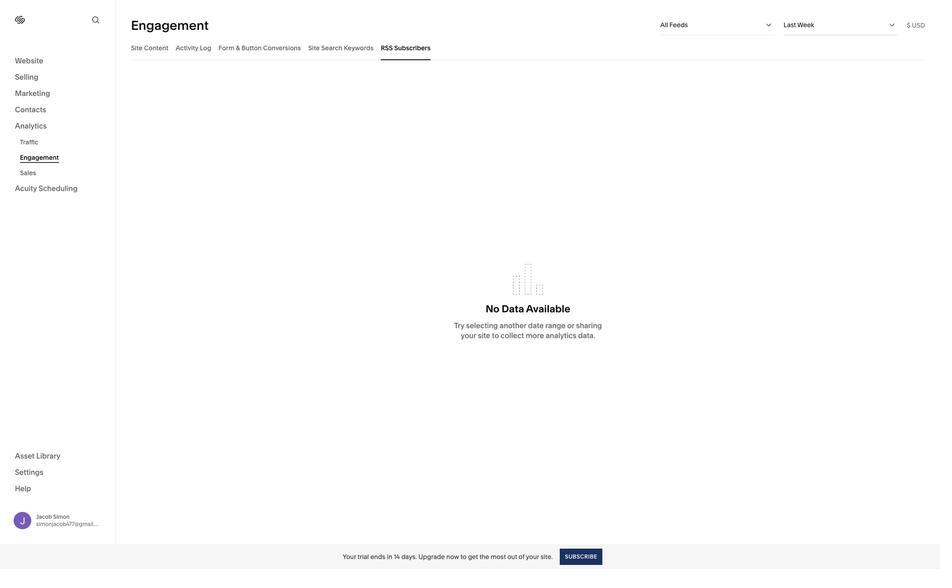 Task type: locate. For each thing, give the bounding box(es) containing it.
no data available
[[486, 303, 571, 316]]

contacts
[[15, 105, 46, 114]]

0 horizontal spatial your
[[461, 332, 476, 341]]

site left content
[[131, 44, 143, 52]]

of
[[519, 553, 525, 562]]

0 vertical spatial to
[[492, 332, 499, 341]]

14
[[394, 553, 400, 562]]

subscribe button
[[560, 549, 603, 566]]

1 horizontal spatial engagement
[[131, 17, 209, 33]]

settings link
[[15, 468, 101, 479]]

keywords
[[344, 44, 374, 52]]

last week button
[[784, 15, 897, 35]]

your right the of on the right of page
[[526, 553, 539, 562]]

0 horizontal spatial site
[[131, 44, 143, 52]]

All Feeds field
[[661, 15, 774, 35]]

0 horizontal spatial engagement
[[20, 154, 59, 162]]

simon
[[53, 514, 70, 521]]

1 horizontal spatial site
[[308, 44, 320, 52]]

subscribe
[[565, 554, 598, 561]]

analytics link
[[15, 121, 101, 132]]

to left 'get'
[[461, 553, 467, 562]]

engagement up content
[[131, 17, 209, 33]]

$ usd
[[907, 21, 925, 29]]

your
[[343, 553, 356, 562]]

traffic
[[20, 138, 38, 146]]

to right site
[[492, 332, 499, 341]]

traffic link
[[20, 135, 106, 150]]

to
[[492, 332, 499, 341], [461, 553, 467, 562]]

form
[[219, 44, 234, 52]]

rss subscribers
[[381, 44, 431, 52]]

all feeds
[[661, 21, 688, 29]]

content
[[144, 44, 168, 52]]

analytics
[[15, 122, 47, 131]]

ends
[[371, 553, 385, 562]]

site
[[131, 44, 143, 52], [308, 44, 320, 52]]

your down try
[[461, 332, 476, 341]]

last week
[[784, 21, 815, 29]]

&
[[236, 44, 240, 52]]

tab list
[[131, 35, 925, 60]]

engagement
[[131, 17, 209, 33], [20, 154, 59, 162]]

library
[[36, 452, 60, 461]]

selling
[[15, 73, 38, 82]]

your inside try selecting another date range or sharing your site to collect more analytics data.
[[461, 332, 476, 341]]

site left search
[[308, 44, 320, 52]]

selecting
[[466, 322, 498, 331]]

another
[[500, 322, 527, 331]]

1 horizontal spatial your
[[526, 553, 539, 562]]

feeds
[[670, 21, 688, 29]]

site search keywords
[[308, 44, 374, 52]]

rss subscribers button
[[381, 35, 431, 60]]

0 vertical spatial your
[[461, 332, 476, 341]]

site content
[[131, 44, 168, 52]]

try
[[454, 322, 465, 331]]

scheduling
[[39, 184, 78, 193]]

site
[[478, 332, 490, 341]]

site content button
[[131, 35, 168, 60]]

sales link
[[20, 166, 106, 181]]

all
[[661, 21, 668, 29]]

your trial ends in 14 days. upgrade now to get the most out of your site.
[[343, 553, 553, 562]]

2 site from the left
[[308, 44, 320, 52]]

1 horizontal spatial to
[[492, 332, 499, 341]]

sales
[[20, 169, 36, 177]]

out
[[508, 553, 517, 562]]

$
[[907, 21, 911, 29]]

week
[[798, 21, 815, 29]]

range
[[546, 322, 566, 331]]

acuity scheduling link
[[15, 184, 101, 195]]

help link
[[15, 484, 31, 494]]

acuity scheduling
[[15, 184, 78, 193]]

engagement down traffic
[[20, 154, 59, 162]]

log
[[200, 44, 211, 52]]

jacob simon simonjacob477@gmail.com
[[36, 514, 106, 528]]

data
[[502, 303, 524, 316]]

1 vertical spatial your
[[526, 553, 539, 562]]

1 vertical spatial engagement
[[20, 154, 59, 162]]

search
[[321, 44, 342, 52]]

site search keywords button
[[308, 35, 374, 60]]

1 site from the left
[[131, 44, 143, 52]]

0 vertical spatial engagement
[[131, 17, 209, 33]]

1 vertical spatial to
[[461, 553, 467, 562]]

your
[[461, 332, 476, 341], [526, 553, 539, 562]]

asset library link
[[15, 451, 101, 462]]



Task type: describe. For each thing, give the bounding box(es) containing it.
engagement link
[[20, 150, 106, 166]]

last
[[784, 21, 796, 29]]

analytics
[[546, 332, 577, 341]]

data.
[[578, 332, 595, 341]]

upgrade
[[419, 553, 445, 562]]

conversions
[[263, 44, 301, 52]]

subscribers
[[394, 44, 431, 52]]

to inside try selecting another date range or sharing your site to collect more analytics data.
[[492, 332, 499, 341]]

site for site content
[[131, 44, 143, 52]]

button
[[242, 44, 262, 52]]

rss
[[381, 44, 393, 52]]

no
[[486, 303, 500, 316]]

get
[[468, 553, 478, 562]]

tab list containing site content
[[131, 35, 925, 60]]

asset
[[15, 452, 35, 461]]

0 horizontal spatial to
[[461, 553, 467, 562]]

asset library
[[15, 452, 60, 461]]

activity log button
[[176, 35, 211, 60]]

site.
[[541, 553, 553, 562]]

website link
[[15, 56, 101, 67]]

sharing
[[576, 322, 602, 331]]

help
[[15, 485, 31, 494]]

form & button conversions button
[[219, 35, 301, 60]]

website
[[15, 56, 43, 65]]

available
[[526, 303, 571, 316]]

settings
[[15, 468, 43, 477]]

jacob
[[36, 514, 52, 521]]

the
[[480, 553, 489, 562]]

simonjacob477@gmail.com
[[36, 521, 106, 528]]

trial
[[358, 553, 369, 562]]

now
[[447, 553, 459, 562]]

days.
[[401, 553, 417, 562]]

in
[[387, 553, 392, 562]]

selling link
[[15, 72, 101, 83]]

more
[[526, 332, 544, 341]]

marketing link
[[15, 88, 101, 99]]

usd
[[912, 21, 925, 29]]

contacts link
[[15, 105, 101, 116]]

site for site search keywords
[[308, 44, 320, 52]]

date
[[528, 322, 544, 331]]

or
[[567, 322, 575, 331]]

activity log
[[176, 44, 211, 52]]

collect
[[501, 332, 524, 341]]

activity
[[176, 44, 198, 52]]

acuity
[[15, 184, 37, 193]]

form & button conversions
[[219, 44, 301, 52]]

marketing
[[15, 89, 50, 98]]

most
[[491, 553, 506, 562]]

try selecting another date range or sharing your site to collect more analytics data.
[[454, 322, 602, 341]]



Task type: vqa. For each thing, say whether or not it's contained in the screenshot.
Connected
no



